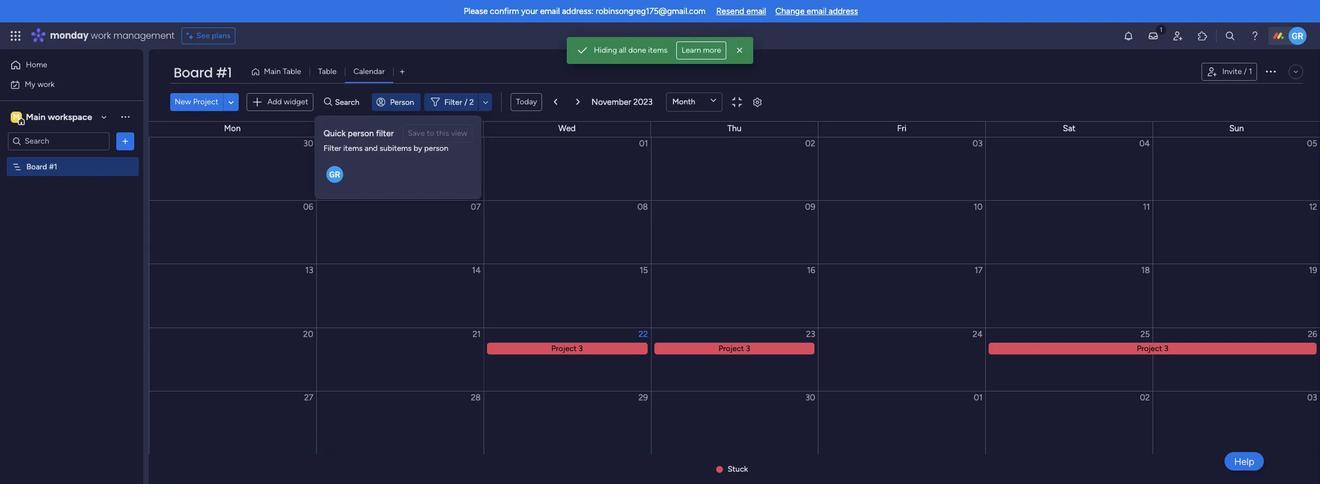 Task type: describe. For each thing, give the bounding box(es) containing it.
quick
[[324, 129, 346, 139]]

main workspace
[[26, 112, 92, 122]]

arrow down image
[[479, 96, 492, 109]]

new project
[[175, 97, 218, 107]]

please confirm your email address: robinsongreg175@gmail.com
[[464, 6, 706, 16]]

hiding
[[594, 46, 617, 55]]

help button
[[1225, 453, 1264, 471]]

home button
[[7, 56, 121, 74]]

workspace selection element
[[11, 110, 94, 125]]

add widget button
[[247, 93, 313, 111]]

thu
[[728, 124, 742, 134]]

0 vertical spatial options image
[[1264, 64, 1278, 78]]

add
[[267, 97, 282, 107]]

1
[[1249, 67, 1252, 76]]

subitems
[[380, 144, 412, 153]]

1 email from the left
[[540, 6, 560, 16]]

tue
[[393, 124, 407, 134]]

new
[[175, 97, 191, 107]]

my work
[[25, 80, 55, 89]]

sun
[[1230, 124, 1244, 134]]

november 2023
[[592, 97, 653, 107]]

fri
[[897, 124, 907, 134]]

#1 inside field
[[216, 63, 232, 82]]

/ for 2
[[465, 97, 468, 107]]

management
[[113, 29, 175, 42]]

board inside board #1 field
[[174, 63, 213, 82]]

help
[[1235, 457, 1255, 468]]

person
[[390, 97, 414, 107]]

filter for filter items and subitems by person
[[324, 144, 341, 153]]

inbox image
[[1148, 30, 1159, 42]]

2 list arrow image from the left
[[576, 99, 580, 106]]

alert containing hiding all done items
[[567, 37, 753, 64]]

m
[[13, 112, 20, 122]]

by
[[414, 144, 422, 153]]

widget
[[284, 97, 308, 107]]

all
[[619, 46, 627, 55]]

robinsongreg175@gmail.com
[[596, 6, 706, 16]]

month
[[673, 97, 696, 107]]

help image
[[1250, 30, 1261, 42]]

change email address
[[775, 6, 858, 16]]

main for main workspace
[[26, 112, 46, 122]]

monday
[[50, 29, 89, 42]]

please
[[464, 6, 488, 16]]

Search in workspace field
[[24, 135, 94, 148]]

wed
[[559, 124, 576, 134]]

more
[[703, 46, 721, 55]]

and
[[365, 144, 378, 153]]

monday work management
[[50, 29, 175, 42]]

calendar button
[[345, 63, 393, 81]]

work for my
[[37, 80, 55, 89]]

confirm
[[490, 6, 519, 16]]

0 vertical spatial items
[[648, 46, 668, 55]]

workspace image
[[11, 111, 22, 123]]

apps image
[[1197, 30, 1209, 42]]

1 list arrow image from the left
[[554, 99, 557, 106]]

expand board header image
[[1292, 67, 1301, 76]]

close image
[[734, 45, 746, 56]]

my work button
[[7, 76, 121, 94]]

invite
[[1223, 67, 1242, 76]]

filter for filter / 2
[[445, 97, 462, 107]]

learn
[[682, 46, 701, 55]]

plans
[[212, 31, 230, 40]]

learn more button
[[677, 42, 726, 60]]

filter items and subitems by person
[[324, 144, 448, 153]]

address
[[829, 6, 858, 16]]

today
[[516, 97, 537, 107]]

sat
[[1063, 124, 1076, 134]]

new project button
[[170, 93, 223, 111]]

home
[[26, 60, 47, 70]]

stuck
[[728, 465, 748, 475]]

learn more
[[682, 46, 721, 55]]

board #1 inside list box
[[26, 162, 57, 172]]

calendar
[[353, 67, 385, 76]]



Task type: vqa. For each thing, say whether or not it's contained in the screenshot.
the top with
no



Task type: locate. For each thing, give the bounding box(es) containing it.
person up the 'and'
[[348, 129, 374, 139]]

0 vertical spatial main
[[264, 67, 281, 76]]

1 horizontal spatial filter
[[445, 97, 462, 107]]

filter left 2
[[445, 97, 462, 107]]

quick person filter
[[324, 129, 394, 139]]

notifications image
[[1123, 30, 1134, 42]]

0 horizontal spatial items
[[343, 144, 363, 153]]

options image down workspace options image
[[120, 136, 131, 147]]

1 vertical spatial /
[[465, 97, 468, 107]]

/
[[1244, 67, 1247, 76], [465, 97, 468, 107]]

main inside button
[[264, 67, 281, 76]]

2 table from the left
[[318, 67, 337, 76]]

email right change
[[807, 6, 827, 16]]

filter / 2
[[445, 97, 474, 107]]

0 horizontal spatial person
[[348, 129, 374, 139]]

main table button
[[247, 63, 310, 81]]

#1 up angle down icon
[[216, 63, 232, 82]]

0 vertical spatial work
[[91, 29, 111, 42]]

1 horizontal spatial work
[[91, 29, 111, 42]]

today button
[[511, 93, 542, 111]]

see
[[196, 31, 210, 40]]

1 horizontal spatial options image
[[1264, 64, 1278, 78]]

1 horizontal spatial main
[[264, 67, 281, 76]]

option
[[0, 157, 143, 159]]

options image
[[1264, 64, 1278, 78], [120, 136, 131, 147]]

board down search in workspace field
[[26, 162, 47, 172]]

1 image
[[1156, 23, 1166, 36]]

table inside button
[[318, 67, 337, 76]]

2 email from the left
[[747, 6, 766, 16]]

board up new project
[[174, 63, 213, 82]]

items right done
[[648, 46, 668, 55]]

options image right 1
[[1264, 64, 1278, 78]]

filter down quick
[[324, 144, 341, 153]]

table
[[283, 67, 301, 76], [318, 67, 337, 76]]

0 vertical spatial filter
[[445, 97, 462, 107]]

resend
[[716, 6, 745, 16]]

1 horizontal spatial list arrow image
[[576, 99, 580, 106]]

1 vertical spatial person
[[424, 144, 448, 153]]

items
[[648, 46, 668, 55], [343, 144, 363, 153]]

0 horizontal spatial board #1
[[26, 162, 57, 172]]

1 horizontal spatial #1
[[216, 63, 232, 82]]

email right resend
[[747, 6, 766, 16]]

1 horizontal spatial /
[[1244, 67, 1247, 76]]

table inside button
[[283, 67, 301, 76]]

see plans button
[[181, 28, 235, 44]]

0 horizontal spatial list arrow image
[[554, 99, 557, 106]]

1 horizontal spatial email
[[747, 6, 766, 16]]

Search field
[[332, 94, 366, 110]]

board #1 down search in workspace field
[[26, 162, 57, 172]]

mon
[[224, 124, 241, 134]]

email
[[540, 6, 560, 16], [747, 6, 766, 16], [807, 6, 827, 16]]

table button
[[310, 63, 345, 81]]

see plans
[[196, 31, 230, 40]]

1 vertical spatial items
[[343, 144, 363, 153]]

filter
[[445, 97, 462, 107], [324, 144, 341, 153]]

invite members image
[[1173, 30, 1184, 42]]

change email address link
[[775, 6, 858, 16]]

#1
[[216, 63, 232, 82], [49, 162, 57, 172]]

workspace
[[48, 112, 92, 122]]

0 horizontal spatial work
[[37, 80, 55, 89]]

1 vertical spatial #1
[[49, 162, 57, 172]]

board #1
[[174, 63, 232, 82], [26, 162, 57, 172]]

main inside workspace selection element
[[26, 112, 46, 122]]

greg robinson image
[[1289, 27, 1307, 45]]

2 horizontal spatial email
[[807, 6, 827, 16]]

change
[[775, 6, 805, 16]]

1 vertical spatial options image
[[120, 136, 131, 147]]

project
[[193, 97, 218, 107]]

board inside board #1 list box
[[26, 162, 47, 172]]

invite / 1 button
[[1202, 63, 1257, 81]]

main
[[264, 67, 281, 76], [26, 112, 46, 122]]

board #1 inside field
[[174, 63, 232, 82]]

0 horizontal spatial #1
[[49, 162, 57, 172]]

main right workspace icon at the top
[[26, 112, 46, 122]]

workspace options image
[[120, 111, 131, 123]]

0 horizontal spatial filter
[[324, 144, 341, 153]]

1 horizontal spatial board #1
[[174, 63, 232, 82]]

/ left 1
[[1244, 67, 1247, 76]]

1 horizontal spatial items
[[648, 46, 668, 55]]

email for change email address
[[807, 6, 827, 16]]

board
[[174, 63, 213, 82], [26, 162, 47, 172]]

main table
[[264, 67, 301, 76]]

table up widget
[[283, 67, 301, 76]]

work
[[91, 29, 111, 42], [37, 80, 55, 89]]

2
[[470, 97, 474, 107]]

1 vertical spatial work
[[37, 80, 55, 89]]

1 horizontal spatial person
[[424, 144, 448, 153]]

work right my
[[37, 80, 55, 89]]

email right the your
[[540, 6, 560, 16]]

select product image
[[10, 30, 21, 42]]

0 horizontal spatial email
[[540, 6, 560, 16]]

Board #1 field
[[171, 63, 235, 83]]

main up "add"
[[264, 67, 281, 76]]

person
[[348, 129, 374, 139], [424, 144, 448, 153]]

1 vertical spatial main
[[26, 112, 46, 122]]

resend email link
[[716, 6, 766, 16]]

1 horizontal spatial table
[[318, 67, 337, 76]]

board #1 list box
[[0, 155, 143, 328]]

3 email from the left
[[807, 6, 827, 16]]

0 horizontal spatial table
[[283, 67, 301, 76]]

0 vertical spatial person
[[348, 129, 374, 139]]

list arrow image
[[554, 99, 557, 106], [576, 99, 580, 106]]

person button
[[372, 93, 421, 111]]

/ left 2
[[465, 97, 468, 107]]

v2 search image
[[324, 96, 332, 109]]

2023
[[633, 97, 653, 107]]

0 vertical spatial board #1
[[174, 63, 232, 82]]

address:
[[562, 6, 594, 16]]

0 vertical spatial /
[[1244, 67, 1247, 76]]

list arrow image right today button
[[554, 99, 557, 106]]

board #1 up project
[[174, 63, 232, 82]]

add widget
[[267, 97, 308, 107]]

work inside button
[[37, 80, 55, 89]]

1 vertical spatial board #1
[[26, 162, 57, 172]]

#1 inside list box
[[49, 162, 57, 172]]

email for resend email
[[747, 6, 766, 16]]

0 horizontal spatial board
[[26, 162, 47, 172]]

work for monday
[[91, 29, 111, 42]]

my
[[25, 80, 36, 89]]

person right by
[[424, 144, 448, 153]]

1 vertical spatial board
[[26, 162, 47, 172]]

november
[[592, 97, 631, 107]]

#1 down search in workspace field
[[49, 162, 57, 172]]

done
[[628, 46, 646, 55]]

0 horizontal spatial main
[[26, 112, 46, 122]]

0 vertical spatial #1
[[216, 63, 232, 82]]

resend email
[[716, 6, 766, 16]]

angle down image
[[228, 98, 234, 106]]

items down quick person filter
[[343, 144, 363, 153]]

1 vertical spatial filter
[[324, 144, 341, 153]]

add view image
[[400, 68, 405, 76]]

work right the monday
[[91, 29, 111, 42]]

1 horizontal spatial board
[[174, 63, 213, 82]]

0 horizontal spatial options image
[[120, 136, 131, 147]]

0 vertical spatial board
[[174, 63, 213, 82]]

main for main table
[[264, 67, 281, 76]]

list arrow image left the november
[[576, 99, 580, 106]]

table up v2 search image
[[318, 67, 337, 76]]

filter
[[376, 129, 394, 139]]

your
[[521, 6, 538, 16]]

/ for 1
[[1244, 67, 1247, 76]]

hiding all done items
[[594, 46, 668, 55]]

/ inside "button"
[[1244, 67, 1247, 76]]

search everything image
[[1225, 30, 1236, 42]]

alert
[[567, 37, 753, 64]]

0 horizontal spatial /
[[465, 97, 468, 107]]

1 table from the left
[[283, 67, 301, 76]]

invite / 1
[[1223, 67, 1252, 76]]



